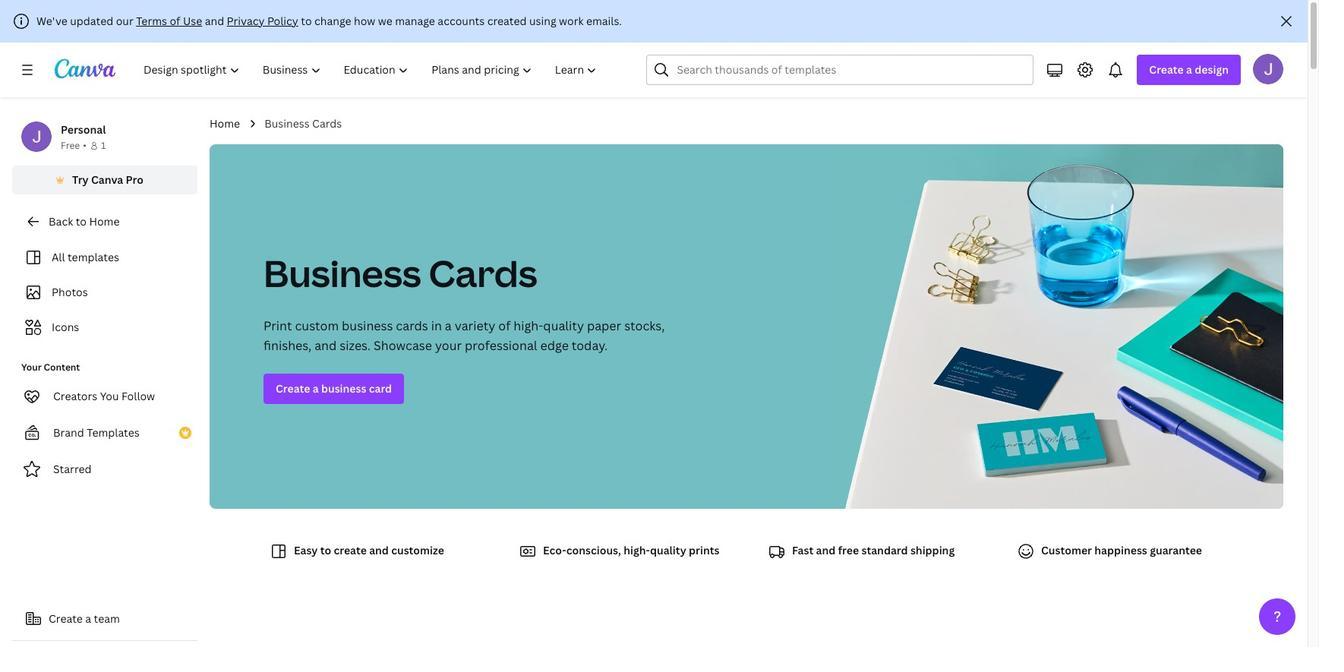 Task type: vqa. For each thing, say whether or not it's contained in the screenshot.
Cards to the bottom
yes



Task type: locate. For each thing, give the bounding box(es) containing it.
create for create a business card
[[276, 381, 310, 396]]

2 horizontal spatial create
[[1149, 62, 1184, 77]]

today.
[[572, 337, 608, 354]]

happiness
[[1094, 543, 1147, 557]]

create left design
[[1149, 62, 1184, 77]]

free
[[838, 543, 859, 557]]

business up sizes.
[[342, 317, 393, 334]]

cards
[[312, 116, 342, 131], [429, 248, 537, 298]]

high-
[[514, 317, 543, 334], [624, 543, 650, 557]]

business for card
[[321, 381, 366, 396]]

jacob simon image
[[1253, 54, 1283, 84]]

all templates
[[52, 250, 119, 264]]

None search field
[[647, 55, 1034, 85]]

create left team
[[49, 611, 83, 626]]

accounts
[[438, 14, 485, 28]]

0 horizontal spatial to
[[76, 214, 87, 229]]

of up professional
[[498, 317, 511, 334]]

home inside back to home link
[[89, 214, 120, 229]]

to
[[301, 14, 312, 28], [76, 214, 87, 229], [320, 543, 331, 557]]

back
[[49, 214, 73, 229]]

terms
[[136, 14, 167, 28]]

0 vertical spatial high-
[[514, 317, 543, 334]]

0 vertical spatial home
[[210, 116, 240, 131]]

0 horizontal spatial high-
[[514, 317, 543, 334]]

business cards
[[264, 116, 342, 131], [264, 248, 537, 298]]

to right back
[[76, 214, 87, 229]]

1 vertical spatial cards
[[429, 248, 537, 298]]

0 horizontal spatial create
[[49, 611, 83, 626]]

brand templates link
[[12, 418, 197, 448]]

starred
[[53, 462, 92, 476]]

paper
[[587, 317, 621, 334]]

try canva pro
[[72, 172, 143, 187]]

we've updated our terms of use and privacy policy to change how we manage accounts created using work emails.
[[36, 14, 622, 28]]

create for create a team
[[49, 611, 83, 626]]

and left free
[[816, 543, 836, 557]]

create inside button
[[49, 611, 83, 626]]

high- right conscious,
[[624, 543, 650, 557]]

create down finishes,
[[276, 381, 310, 396]]

finishes,
[[264, 337, 312, 354]]

1 vertical spatial business
[[321, 381, 366, 396]]

a left design
[[1186, 62, 1192, 77]]

0 vertical spatial cards
[[312, 116, 342, 131]]

a for create a business card
[[313, 381, 319, 396]]

of left use
[[170, 14, 180, 28]]

business inside the 'print custom business cards in a variety of high-quality paper stocks, finishes, and sizes. showcase your professional edge today.'
[[342, 317, 393, 334]]

canva
[[91, 172, 123, 187]]

quality
[[543, 317, 584, 334], [650, 543, 686, 557]]

quality up edge
[[543, 317, 584, 334]]

to right policy
[[301, 14, 312, 28]]

0 horizontal spatial of
[[170, 14, 180, 28]]

1 horizontal spatial create
[[276, 381, 310, 396]]

1 vertical spatial home
[[89, 214, 120, 229]]

a down the custom
[[313, 381, 319, 396]]

0 vertical spatial business
[[342, 317, 393, 334]]

design
[[1195, 62, 1229, 77]]

quality inside the 'print custom business cards in a variety of high-quality paper stocks, finishes, and sizes. showcase your professional edge today.'
[[543, 317, 584, 334]]

free •
[[61, 139, 87, 152]]

a inside dropdown button
[[1186, 62, 1192, 77]]

your content
[[21, 361, 80, 374]]

create
[[1149, 62, 1184, 77], [276, 381, 310, 396], [49, 611, 83, 626]]

of
[[170, 14, 180, 28], [498, 317, 511, 334]]

try canva pro button
[[12, 166, 197, 194]]

we've
[[36, 14, 67, 28]]

0 vertical spatial of
[[170, 14, 180, 28]]

emails.
[[586, 14, 622, 28]]

business up the custom
[[264, 248, 421, 298]]

1 horizontal spatial quality
[[650, 543, 686, 557]]

personal
[[61, 122, 106, 137]]

a right in
[[445, 317, 452, 334]]

back to home link
[[12, 207, 197, 237]]

all templates link
[[21, 243, 188, 272]]

to right easy
[[320, 543, 331, 557]]

high- up edge
[[514, 317, 543, 334]]

business
[[342, 317, 393, 334], [321, 381, 366, 396]]

1 vertical spatial create
[[276, 381, 310, 396]]

create inside dropdown button
[[1149, 62, 1184, 77]]

2 vertical spatial to
[[320, 543, 331, 557]]

updated
[[70, 14, 113, 28]]

Search search field
[[677, 55, 1024, 84]]

prints
[[689, 543, 719, 557]]

flat lay of canva business cards on top of a desk image
[[800, 144, 1286, 509]]

cards down top level navigation element
[[312, 116, 342, 131]]

brand templates
[[53, 425, 140, 440]]

in
[[431, 317, 442, 334]]

customer happiness guarantee
[[1041, 543, 1202, 557]]

easy
[[294, 543, 318, 557]]

home
[[210, 116, 240, 131], [89, 214, 120, 229]]

1 horizontal spatial of
[[498, 317, 511, 334]]

try
[[72, 172, 89, 187]]

print custom business cards in a variety of high-quality paper stocks, finishes, and sizes. showcase your professional edge today.
[[264, 317, 665, 354]]

1 horizontal spatial home
[[210, 116, 240, 131]]

1 vertical spatial high-
[[624, 543, 650, 557]]

a left team
[[85, 611, 91, 626]]

print
[[264, 317, 292, 334]]

edge
[[540, 337, 569, 354]]

pro
[[126, 172, 143, 187]]

2 vertical spatial create
[[49, 611, 83, 626]]

follow
[[121, 389, 155, 403]]

how
[[354, 14, 375, 28]]

quality left the prints
[[650, 543, 686, 557]]

0 vertical spatial quality
[[543, 317, 584, 334]]

1 vertical spatial quality
[[650, 543, 686, 557]]

create a design
[[1149, 62, 1229, 77]]

a for create a design
[[1186, 62, 1192, 77]]

of inside the 'print custom business cards in a variety of high-quality paper stocks, finishes, and sizes. showcase your professional edge today.'
[[498, 317, 511, 334]]

privacy policy link
[[227, 14, 298, 28]]

2 horizontal spatial to
[[320, 543, 331, 557]]

your
[[435, 337, 462, 354]]

home link
[[210, 115, 240, 132]]

create a business card
[[276, 381, 392, 396]]

and down the custom
[[315, 337, 337, 354]]

1 horizontal spatial to
[[301, 14, 312, 28]]

variety
[[455, 317, 495, 334]]

guarantee
[[1150, 543, 1202, 557]]

privacy
[[227, 14, 265, 28]]

a inside button
[[85, 611, 91, 626]]

customize
[[391, 543, 444, 557]]

business right home link
[[264, 116, 310, 131]]

1 vertical spatial to
[[76, 214, 87, 229]]

and
[[205, 14, 224, 28], [315, 337, 337, 354], [369, 543, 389, 557], [816, 543, 836, 557]]

0 horizontal spatial home
[[89, 214, 120, 229]]

0 vertical spatial to
[[301, 14, 312, 28]]

business left card
[[321, 381, 366, 396]]

shipping
[[910, 543, 955, 557]]

0 vertical spatial create
[[1149, 62, 1184, 77]]

0 horizontal spatial quality
[[543, 317, 584, 334]]

to inside back to home link
[[76, 214, 87, 229]]

cards up "variety"
[[429, 248, 537, 298]]

1 vertical spatial of
[[498, 317, 511, 334]]

business
[[264, 116, 310, 131], [264, 248, 421, 298]]

a inside the 'print custom business cards in a variety of high-quality paper stocks, finishes, and sizes. showcase your professional edge today.'
[[445, 317, 452, 334]]



Task type: describe. For each thing, give the bounding box(es) containing it.
create for create a design
[[1149, 62, 1184, 77]]

0 horizontal spatial cards
[[312, 116, 342, 131]]

standard
[[861, 543, 908, 557]]

change
[[314, 14, 351, 28]]

starred link
[[12, 454, 197, 484]]

1 vertical spatial business
[[264, 248, 421, 298]]

•
[[83, 139, 87, 152]]

templates
[[68, 250, 119, 264]]

using
[[529, 14, 556, 28]]

terms of use link
[[136, 14, 202, 28]]

1 vertical spatial business cards
[[264, 248, 537, 298]]

team
[[94, 611, 120, 626]]

creators
[[53, 389, 97, 403]]

fast and free standard shipping
[[792, 543, 955, 557]]

create
[[334, 543, 367, 557]]

to for easy to create and customize
[[320, 543, 331, 557]]

create a business card link
[[264, 374, 404, 404]]

all
[[52, 250, 65, 264]]

free
[[61, 139, 80, 152]]

templates
[[87, 425, 140, 440]]

content
[[44, 361, 80, 374]]

1 horizontal spatial high-
[[624, 543, 650, 557]]

and inside the 'print custom business cards in a variety of high-quality paper stocks, finishes, and sizes. showcase your professional edge today.'
[[315, 337, 337, 354]]

creators you follow link
[[12, 381, 197, 412]]

customer
[[1041, 543, 1092, 557]]

eco-conscious, high-quality prints
[[543, 543, 719, 557]]

icons link
[[21, 313, 188, 342]]

high- inside the 'print custom business cards in a variety of high-quality paper stocks, finishes, and sizes. showcase your professional edge today.'
[[514, 317, 543, 334]]

photos
[[52, 285, 88, 299]]

you
[[100, 389, 119, 403]]

0 vertical spatial business
[[264, 116, 310, 131]]

sizes.
[[340, 337, 371, 354]]

1
[[101, 139, 106, 152]]

our
[[116, 14, 133, 28]]

1 horizontal spatial cards
[[429, 248, 537, 298]]

eco-
[[543, 543, 566, 557]]

business for cards
[[342, 317, 393, 334]]

a for create a team
[[85, 611, 91, 626]]

create a team
[[49, 611, 120, 626]]

icons
[[52, 320, 79, 334]]

use
[[183, 14, 202, 28]]

photos link
[[21, 278, 188, 307]]

conscious,
[[566, 543, 621, 557]]

your
[[21, 361, 42, 374]]

top level navigation element
[[134, 55, 610, 85]]

to for back to home
[[76, 214, 87, 229]]

card
[[369, 381, 392, 396]]

0 vertical spatial business cards
[[264, 116, 342, 131]]

custom
[[295, 317, 339, 334]]

cards
[[396, 317, 428, 334]]

brand
[[53, 425, 84, 440]]

stocks,
[[624, 317, 665, 334]]

professional
[[465, 337, 537, 354]]

and right create
[[369, 543, 389, 557]]

creators you follow
[[53, 389, 155, 403]]

create a team button
[[12, 604, 197, 634]]

easy to create and customize
[[294, 543, 444, 557]]

work
[[559, 14, 584, 28]]

and right use
[[205, 14, 224, 28]]

created
[[487, 14, 527, 28]]

policy
[[267, 14, 298, 28]]

manage
[[395, 14, 435, 28]]

back to home
[[49, 214, 120, 229]]

showcase
[[374, 337, 432, 354]]

we
[[378, 14, 392, 28]]

fast
[[792, 543, 814, 557]]

create a design button
[[1137, 55, 1241, 85]]



